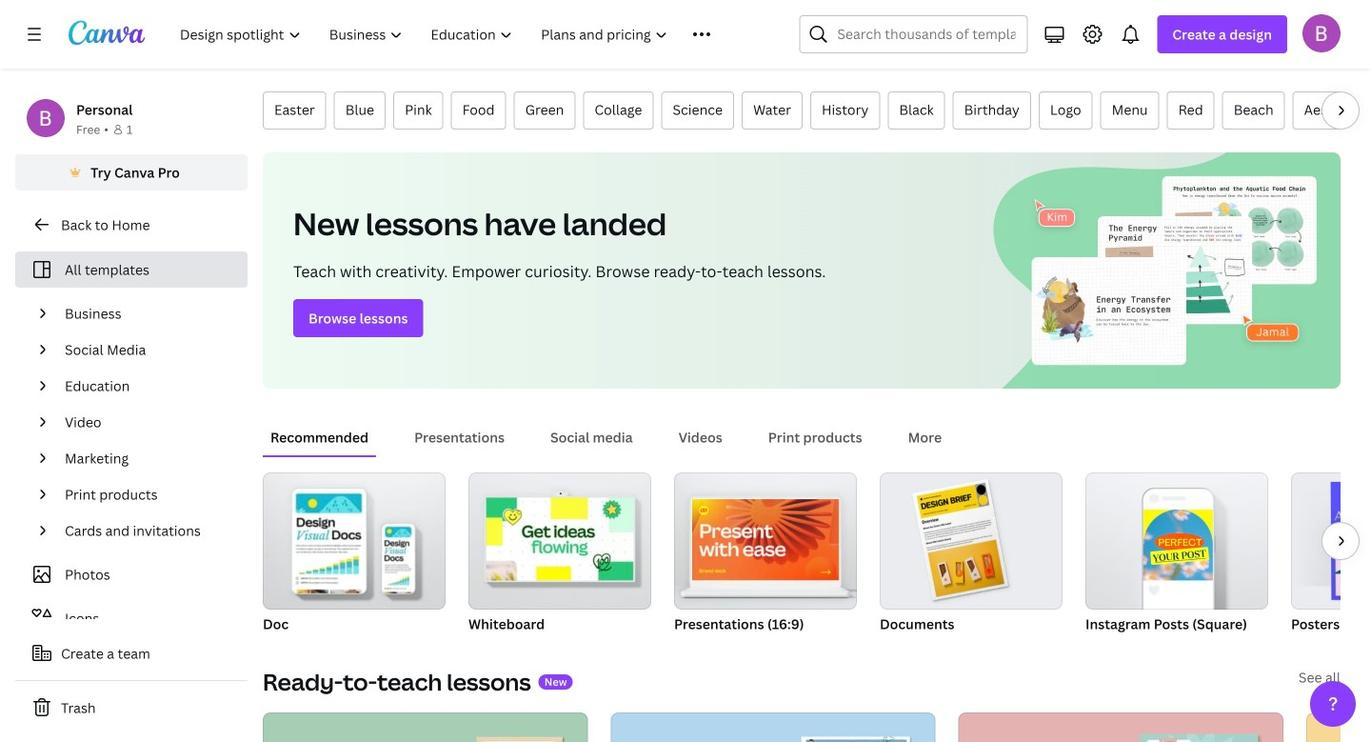 Task type: locate. For each thing, give the bounding box(es) containing it.
instagram post (square) image
[[1086, 473, 1269, 610], [1144, 510, 1214, 581]]

presentation (16:9) image
[[675, 473, 857, 610], [693, 499, 840, 580]]

doc image
[[263, 473, 446, 610], [263, 473, 446, 610]]

None search field
[[800, 15, 1028, 53]]

life cycles image
[[263, 713, 588, 742]]

document image
[[880, 473, 1063, 610], [913, 479, 1009, 601]]

poster (18 × 24 in portrait) image
[[1292, 473, 1372, 610], [1332, 482, 1372, 600]]

whiteboard image
[[469, 473, 652, 610], [487, 498, 634, 581]]

polygons and pythagorean theorem image
[[611, 713, 936, 742]]

bob builder image
[[1303, 14, 1342, 52]]

top level navigation element
[[168, 15, 754, 53], [168, 15, 754, 53]]



Task type: describe. For each thing, give the bounding box(es) containing it.
new lessons have landed image
[[987, 152, 1342, 389]]

Search search field
[[838, 16, 1016, 52]]

pronouns image
[[959, 713, 1284, 742]]

art history 101 image
[[1307, 713, 1372, 742]]



Task type: vqa. For each thing, say whether or not it's contained in the screenshot.
#E4Ccbc 'icon'
no



